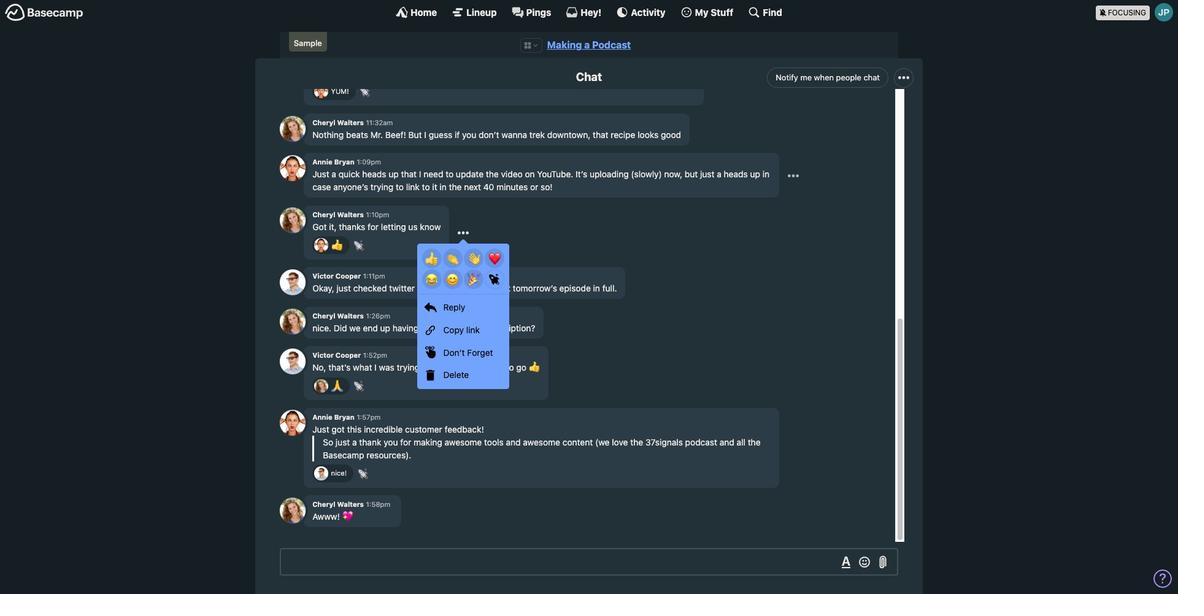 Task type: vqa. For each thing, say whether or not it's contained in the screenshot.
Nov 21 element
no



Task type: describe. For each thing, give the bounding box(es) containing it.
that inside cheryl walters 11:32am nothing beats mr. beef! but i guess if you don't wanna trek downtown, that recipe looks good
[[593, 129, 609, 140]]

cooper for that's
[[336, 351, 361, 359]]

just inside the annie bryan 1:57pm just got this incredible customer feedback! so just a thank you for making awesome tools and awesome content             (we love the 37signals podcast and all the basecamp resources).
[[336, 437, 350, 447]]

full.
[[603, 283, 617, 294]]

11:32am element
[[366, 118, 393, 126]]

case
[[313, 182, 331, 192]]

i for to
[[419, 169, 421, 179]]

did
[[334, 323, 347, 333]]

annie bryan image inside annie b. boosted the chat with '👍' element
[[314, 238, 328, 252]]

it
[[432, 182, 437, 192]]

thanks
[[339, 221, 365, 232]]

annie for annie bryan 1:09pm
[[313, 158, 332, 166]]

trying inside victor cooper 1:52pm no, that's what i was trying to avoid. we're good to go 👍
[[397, 362, 420, 373]]

so
[[323, 437, 333, 447]]

that inside the just a quick heads up that i need to update the video on youtube. it's uploading (slowly) now, but just a heads up in case             anyone's trying to link to it in the next 40 minutes or so!
[[401, 169, 417, 179]]

chat
[[576, 70, 602, 84]]

youtube.
[[537, 169, 573, 179]]

to inside cheryl walters 1:26pm nice. did we end up having to upgrade our subscription?
[[421, 323, 429, 333]]

i inside cheryl walters 11:32am nothing beats mr. beef! but i guess if you don't wanna trek downtown, that recipe looks good
[[424, 129, 427, 140]]

that's
[[329, 362, 351, 373]]

💖
[[342, 511, 353, 522]]

james peterson image
[[1155, 3, 1174, 21]]

notify me when people chat link
[[767, 68, 889, 88]]

annie for annie bryan 1:57pm just got this incredible customer feedback! so just a thank you for making awesome tools and awesome content             (we love the 37signals podcast and all the basecamp resources).
[[313, 413, 332, 421]]

hey! button
[[566, 6, 602, 18]]

notify
[[776, 72, 798, 82]]

what
[[353, 362, 372, 373]]

cheryl walters image for nothing beats mr. beef! but i guess if you don't wanna trek downtown, that recipe looks good
[[280, 116, 306, 142]]

minutes
[[497, 182, 528, 192]]

1:10pm element
[[366, 210, 389, 218]]

11:32am link
[[366, 118, 393, 126]]

1:52pm
[[363, 351, 387, 359]]

1:09pm link
[[357, 158, 381, 166]]

1:11pm link
[[363, 272, 385, 280]]

just inside the annie bryan 1:57pm just got this incredible customer feedback! so just a thank you for making awesome tools and awesome content             (we love the 37signals podcast and all the basecamp resources).
[[313, 424, 329, 434]]

40
[[483, 182, 494, 192]]

incredible
[[364, 424, 403, 434]]

but
[[409, 129, 422, 140]]

victor cooper 1:52pm no, that's what i was trying to avoid. we're good to go 👍
[[313, 351, 540, 373]]

quick
[[339, 169, 360, 179]]

twitter
[[389, 283, 415, 294]]

trying inside the just a quick heads up that i need to update the video on youtube. it's uploading (slowly) now, but just a heads up in case             anyone's trying to link to it in the next 40 minutes or so!
[[371, 182, 394, 192]]

love
[[612, 437, 628, 447]]

victor cooper 1:11pm okay, just checked twitter and we're ready to post tomorrow's episode in full.
[[313, 272, 617, 294]]

need
[[424, 169, 443, 179]]

1:09pm
[[357, 158, 381, 166]]

letting
[[381, 221, 406, 232]]

people
[[836, 72, 862, 82]]

cheryl w. boosted the chat with '🙏' element
[[313, 377, 350, 395]]

when
[[814, 72, 834, 82]]

walters for 💖
[[337, 501, 364, 508]]

home
[[411, 6, 437, 17]]

nice!
[[331, 469, 347, 477]]

and inside victor cooper 1:11pm okay, just checked twitter and we're ready to post tomorrow's episode in full.
[[417, 283, 432, 294]]

end
[[363, 323, 378, 333]]

annie bryan image inside annie b. boosted the chat with 'yum!' element
[[314, 85, 328, 98]]

delete
[[443, 370, 469, 380]]

bryan for annie bryan 1:09pm
[[334, 158, 355, 166]]

content
[[563, 437, 593, 447]]

annie b. boosted the chat with '👍' element
[[313, 236, 350, 254]]

1 heads from the left
[[362, 169, 386, 179]]

1:57pm element
[[357, 413, 381, 421]]

find
[[763, 6, 783, 17]]

focusing
[[1108, 8, 1147, 17]]

we're
[[458, 362, 481, 373]]

11:32am
[[366, 118, 393, 126]]

making a podcast link
[[547, 39, 631, 50]]

copy link
[[443, 325, 480, 335]]

wanna
[[502, 129, 527, 140]]

victor cooper image inside victor c. boosted the chat with 'nice!' element
[[314, 467, 328, 480]]

lineup
[[467, 6, 497, 17]]

anyone's
[[333, 182, 368, 192]]

link inside the just a quick heads up that i need to update the video on youtube. it's uploading (slowly) now, but just a heads up in case             anyone's trying to link to it in the next 40 minutes or so!
[[406, 182, 420, 192]]

just inside the just a quick heads up that i need to update the video on youtube. it's uploading (slowly) now, but just a heads up in case             anyone's trying to link to it in the next 40 minutes or so!
[[313, 169, 329, 179]]

(we
[[595, 437, 610, 447]]

2 horizontal spatial and
[[720, 437, 735, 447]]

basecamp
[[323, 450, 364, 460]]

activity
[[631, 6, 666, 17]]

victor cooper image for no, that's what i was trying to avoid. we're good to go 👍
[[280, 348, 306, 374]]

avoid.
[[432, 362, 456, 373]]

so!
[[541, 182, 553, 192]]

we
[[349, 323, 361, 333]]

reply
[[443, 302, 465, 312]]

my stuff
[[695, 6, 734, 17]]

a right but in the top of the page
[[717, 169, 722, 179]]

cheryl walters image inside cheryl w. boosted the chat with '🙏' element
[[314, 379, 328, 393]]

got
[[313, 221, 327, 232]]

making
[[547, 39, 582, 50]]

0 horizontal spatial 👍
[[331, 239, 343, 250]]

sample
[[294, 38, 322, 48]]

(slowly)
[[631, 169, 662, 179]]

know
[[420, 221, 441, 232]]

sample element
[[289, 32, 327, 52]]

victor c. boosted the chat with 'nice!' element
[[313, 465, 354, 482]]

walters for did
[[337, 312, 364, 320]]

to inside victor cooper 1:11pm okay, just checked twitter and we're ready to post tomorrow's episode in full.
[[483, 283, 491, 294]]

1:26pm
[[366, 312, 390, 320]]

subscription?
[[482, 323, 535, 333]]

feedback!
[[445, 424, 484, 434]]

breadcrumb element
[[280, 32, 899, 59]]

1:26pm element
[[366, 312, 390, 320]]

1 awesome from the left
[[445, 437, 482, 447]]

thank
[[359, 437, 381, 447]]

tomorrow's
[[513, 283, 557, 294]]

annie bryan image left the annie bryan 1:09pm
[[280, 155, 306, 181]]

1:26pm link
[[366, 312, 390, 320]]

guess
[[429, 129, 452, 140]]

in inside victor cooper 1:11pm okay, just checked twitter and we're ready to post tomorrow's episode in full.
[[593, 283, 600, 294]]

if
[[455, 129, 460, 140]]

it,
[[329, 221, 337, 232]]

no,
[[313, 362, 326, 373]]

2 walters from the top
[[337, 210, 364, 218]]



Task type: locate. For each thing, give the bounding box(es) containing it.
victor up no,
[[313, 351, 334, 359]]

checked
[[353, 283, 387, 294]]

a inside "element"
[[584, 39, 590, 50]]

don't
[[479, 129, 499, 140]]

just up basecamp
[[336, 437, 350, 447]]

walters
[[337, 118, 364, 126], [337, 210, 364, 218], [337, 312, 364, 320], [337, 501, 364, 508]]

good right looks
[[661, 129, 681, 140]]

making
[[414, 437, 442, 447]]

0 horizontal spatial trying
[[371, 182, 394, 192]]

cheryl walters image
[[280, 116, 306, 142], [280, 208, 306, 233], [280, 309, 306, 335], [314, 379, 328, 393]]

1 horizontal spatial heads
[[724, 169, 748, 179]]

None text field
[[280, 548, 899, 576]]

1:11pm
[[363, 272, 385, 280]]

home link
[[396, 6, 437, 18]]

bryan up quick
[[334, 158, 355, 166]]

annie bryan image left got
[[280, 410, 306, 436]]

cooper for just
[[336, 272, 361, 280]]

good
[[661, 129, 681, 140], [484, 362, 504, 373]]

making a podcast
[[547, 39, 631, 50]]

1 vertical spatial link
[[466, 325, 480, 335]]

for down 1:10pm 'element'
[[368, 221, 379, 232]]

annie bryan image left yum!
[[314, 85, 328, 98]]

i inside victor cooper 1:52pm no, that's what i was trying to avoid. we're good to go 👍
[[375, 362, 377, 373]]

a left quick
[[332, 169, 336, 179]]

update
[[456, 169, 484, 179]]

cooper up checked
[[336, 272, 361, 280]]

0 horizontal spatial in
[[440, 182, 447, 192]]

cheryl up "got"
[[313, 210, 336, 218]]

bryan inside the annie bryan 1:57pm just got this incredible customer feedback! so just a thank you for making awesome tools and awesome content             (we love the 37signals podcast and all the basecamp resources).
[[334, 413, 355, 421]]

1 bryan from the top
[[334, 158, 355, 166]]

focusing button
[[1096, 0, 1178, 24]]

0 horizontal spatial for
[[368, 221, 379, 232]]

victor cooper image left no,
[[280, 348, 306, 374]]

0 vertical spatial you
[[462, 129, 476, 140]]

we're
[[434, 283, 456, 294]]

us
[[408, 221, 418, 232]]

me
[[801, 72, 812, 82]]

1 vertical spatial annie
[[313, 413, 332, 421]]

i for trying
[[375, 362, 377, 373]]

just inside the just a quick heads up that i need to update the video on youtube. it's uploading (slowly) now, but just a heads up in case             anyone's trying to link to it in the next 40 minutes or so!
[[700, 169, 715, 179]]

main element
[[0, 0, 1178, 24]]

the right love
[[631, 437, 643, 447]]

pings button
[[512, 6, 551, 18]]

this
[[347, 424, 362, 434]]

0 vertical spatial link
[[406, 182, 420, 192]]

1 vertical spatial just
[[313, 424, 329, 434]]

cheryl walters image left 🙏
[[314, 379, 328, 393]]

0 vertical spatial victor cooper image
[[280, 269, 306, 295]]

awww!
[[313, 511, 340, 522]]

1 cheryl from the top
[[313, 118, 336, 126]]

cheryl for awww!
[[313, 501, 336, 508]]

bryan up got
[[334, 413, 355, 421]]

cooper up the that's
[[336, 351, 361, 359]]

1:52pm link
[[363, 351, 387, 359]]

1 horizontal spatial and
[[506, 437, 521, 447]]

walters up thanks
[[337, 210, 364, 218]]

1 vertical spatial i
[[419, 169, 421, 179]]

cheryl walters image
[[280, 498, 306, 524]]

up inside cheryl walters 1:26pm nice. did we end up having to upgrade our subscription?
[[380, 323, 390, 333]]

cheryl walters 1:58pm awww! 💖
[[313, 501, 391, 522]]

walters inside cheryl walters 1:58pm awww! 💖
[[337, 501, 364, 508]]

a inside the annie bryan 1:57pm just got this incredible customer feedback! so just a thank you for making awesome tools and awesome content             (we love the 37signals podcast and all the basecamp resources).
[[352, 437, 357, 447]]

4 walters from the top
[[337, 501, 364, 508]]

walters up beats
[[337, 118, 364, 126]]

1:52pm element
[[363, 351, 387, 359]]

copy
[[443, 325, 464, 335]]

i inside the just a quick heads up that i need to update the video on youtube. it's uploading (slowly) now, but just a heads up in case             anyone's trying to link to it in the next 40 minutes or so!
[[419, 169, 421, 179]]

cheryl inside cheryl walters 1:58pm awww! 💖
[[313, 501, 336, 508]]

victor inside victor cooper 1:52pm no, that's what i was trying to avoid. we're good to go 👍
[[313, 351, 334, 359]]

heads
[[362, 169, 386, 179], [724, 169, 748, 179]]

1 horizontal spatial i
[[419, 169, 421, 179]]

just
[[313, 169, 329, 179], [313, 424, 329, 434]]

for up resources).
[[400, 437, 411, 447]]

0 vertical spatial for
[[368, 221, 379, 232]]

37signals
[[646, 437, 683, 447]]

victor for okay,
[[313, 272, 334, 280]]

annie inside the annie bryan 1:57pm just got this incredible customer feedback! so just a thank you for making awesome tools and awesome content             (we love the 37signals podcast and all the basecamp resources).
[[313, 413, 332, 421]]

0 vertical spatial trying
[[371, 182, 394, 192]]

delete link
[[419, 364, 507, 387]]

cheryl walters image for got it, thanks for letting us know
[[280, 208, 306, 233]]

2 heads from the left
[[724, 169, 748, 179]]

1 vertical spatial for
[[400, 437, 411, 447]]

None submit
[[422, 248, 442, 268], [443, 248, 463, 268], [464, 248, 484, 268], [485, 248, 505, 268], [422, 269, 442, 289], [443, 269, 463, 289], [464, 269, 484, 289], [422, 248, 442, 268], [443, 248, 463, 268], [464, 248, 484, 268], [485, 248, 505, 268], [422, 269, 442, 289], [443, 269, 463, 289], [464, 269, 484, 289]]

2 awesome from the left
[[523, 437, 560, 447]]

got it, thanks for letting us know
[[313, 221, 441, 232]]

victor cooper image left okay,
[[280, 269, 306, 295]]

0 horizontal spatial link
[[406, 182, 420, 192]]

4 cheryl from the top
[[313, 501, 336, 508]]

just up case
[[313, 169, 329, 179]]

cheryl inside cheryl walters 1:26pm nice. did we end up having to upgrade our subscription?
[[313, 312, 336, 320]]

post
[[493, 283, 511, 294]]

you inside the annie bryan 1:57pm just got this incredible customer feedback! so just a thank you for making awesome tools and awesome content             (we love the 37signals podcast and all the basecamp resources).
[[384, 437, 398, 447]]

my
[[695, 6, 709, 17]]

1 vertical spatial victor
[[313, 351, 334, 359]]

cheryl up awww!
[[313, 501, 336, 508]]

my stuff button
[[680, 6, 734, 18]]

don't forget link
[[419, 342, 507, 364]]

lineup link
[[452, 6, 497, 18]]

in
[[763, 169, 770, 179], [440, 182, 447, 192], [593, 283, 600, 294]]

2 vertical spatial i
[[375, 362, 377, 373]]

👍
[[331, 239, 343, 250], [529, 362, 540, 373]]

walters for beats
[[337, 118, 364, 126]]

walters up 💖
[[337, 501, 364, 508]]

walters up we
[[337, 312, 364, 320]]

podcast
[[685, 437, 718, 447]]

just right okay,
[[337, 283, 351, 294]]

0 vertical spatial that
[[593, 129, 609, 140]]

0 vertical spatial cooper
[[336, 272, 361, 280]]

1:58pm element
[[366, 501, 391, 508]]

cheryl walters 1:10pm
[[313, 210, 389, 218]]

copy link link
[[419, 319, 507, 342]]

victor inside victor cooper 1:11pm okay, just checked twitter and we're ready to post tomorrow's episode in full.
[[313, 272, 334, 280]]

annie b. boosted the chat with 'yum!' element
[[313, 83, 356, 100]]

3 walters from the top
[[337, 312, 364, 320]]

2 vertical spatial in
[[593, 283, 600, 294]]

1 horizontal spatial you
[[462, 129, 476, 140]]

beef!
[[385, 129, 406, 140]]

good inside cheryl walters 11:32am nothing beats mr. beef! but i guess if you don't wanna trek downtown, that recipe looks good
[[661, 129, 681, 140]]

it's
[[576, 169, 588, 179]]

annie bryan image
[[314, 85, 328, 98], [280, 155, 306, 181], [314, 238, 328, 252], [280, 410, 306, 436]]

victor cooper image left nice! on the left bottom of page
[[314, 467, 328, 480]]

1:09pm element
[[357, 158, 381, 166]]

awesome left content
[[523, 437, 560, 447]]

2 cheryl from the top
[[313, 210, 336, 218]]

1 vertical spatial cooper
[[336, 351, 361, 359]]

link right copy at the bottom
[[466, 325, 480, 335]]

2 horizontal spatial i
[[424, 129, 427, 140]]

you
[[462, 129, 476, 140], [384, 437, 398, 447]]

1 horizontal spatial for
[[400, 437, 411, 447]]

a down this
[[352, 437, 357, 447]]

okay,
[[313, 283, 334, 294]]

1 just from the top
[[313, 169, 329, 179]]

2 vertical spatial just
[[336, 437, 350, 447]]

1 vertical spatial good
[[484, 362, 504, 373]]

0 horizontal spatial that
[[401, 169, 417, 179]]

resources).
[[367, 450, 411, 460]]

on
[[525, 169, 535, 179]]

0 vertical spatial victor
[[313, 272, 334, 280]]

heads down "1:09pm"
[[362, 169, 386, 179]]

0 vertical spatial good
[[661, 129, 681, 140]]

you right if
[[462, 129, 476, 140]]

2 cooper from the top
[[336, 351, 361, 359]]

all
[[737, 437, 746, 447]]

1 annie from the top
[[313, 158, 332, 166]]

1 vertical spatial that
[[401, 169, 417, 179]]

good inside victor cooper 1:52pm no, that's what i was trying to avoid. we're good to go 👍
[[484, 362, 504, 373]]

1 horizontal spatial in
[[593, 283, 600, 294]]

1 victor from the top
[[313, 272, 334, 280]]

switch accounts image
[[5, 3, 83, 22]]

0 horizontal spatial and
[[417, 283, 432, 294]]

🙏
[[331, 380, 343, 391]]

👍 right go
[[529, 362, 540, 373]]

just
[[700, 169, 715, 179], [337, 283, 351, 294], [336, 437, 350, 447]]

cheryl for nice.
[[313, 312, 336, 320]]

i
[[424, 129, 427, 140], [419, 169, 421, 179], [375, 362, 377, 373]]

1 horizontal spatial that
[[593, 129, 609, 140]]

2 victor from the top
[[313, 351, 334, 359]]

nothing
[[313, 129, 344, 140]]

cheryl for nothing
[[313, 118, 336, 126]]

1 vertical spatial just
[[337, 283, 351, 294]]

0 vertical spatial 👍
[[331, 239, 343, 250]]

activity link
[[616, 6, 666, 18]]

cheryl walters image for nice. did we end up having to upgrade our subscription?
[[280, 309, 306, 335]]

0 vertical spatial in
[[763, 169, 770, 179]]

i right the but
[[424, 129, 427, 140]]

a
[[584, 39, 590, 50], [332, 169, 336, 179], [717, 169, 722, 179], [352, 437, 357, 447]]

2 horizontal spatial in
[[763, 169, 770, 179]]

just right but in the top of the page
[[700, 169, 715, 179]]

and left all
[[720, 437, 735, 447]]

nice.
[[313, 323, 331, 333]]

0 horizontal spatial awesome
[[445, 437, 482, 447]]

1:11pm element
[[363, 272, 385, 280]]

2 vertical spatial victor cooper image
[[314, 467, 328, 480]]

1 vertical spatial 👍
[[529, 362, 540, 373]]

trying right the was
[[397, 362, 420, 373]]

1 vertical spatial you
[[384, 437, 398, 447]]

trying
[[371, 182, 394, 192], [397, 362, 420, 373]]

and right tools
[[506, 437, 521, 447]]

cheryl walters image left nice.
[[280, 309, 306, 335]]

victor up okay,
[[313, 272, 334, 280]]

trying up 1:10pm
[[371, 182, 394, 192]]

1 horizontal spatial good
[[661, 129, 681, 140]]

awesome down feedback!
[[445, 437, 482, 447]]

cheryl walters image left nothing on the top of the page
[[280, 116, 306, 142]]

cheryl up nice.
[[313, 312, 336, 320]]

video
[[501, 169, 523, 179]]

recipe
[[611, 129, 636, 140]]

1:57pm
[[357, 413, 381, 421]]

1 horizontal spatial 👍
[[529, 362, 540, 373]]

1 horizontal spatial awesome
[[523, 437, 560, 447]]

that left recipe
[[593, 129, 609, 140]]

the left the next
[[449, 182, 462, 192]]

1 vertical spatial victor cooper image
[[280, 348, 306, 374]]

episode
[[560, 283, 591, 294]]

for inside the annie bryan 1:57pm just got this incredible customer feedback! so just a thank you for making awesome tools and awesome content             (we love the 37signals podcast and all the basecamp resources).
[[400, 437, 411, 447]]

annie
[[313, 158, 332, 166], [313, 413, 332, 421]]

the up 40
[[486, 169, 499, 179]]

good down forget
[[484, 362, 504, 373]]

upgrade
[[431, 323, 464, 333]]

annie up got
[[313, 413, 332, 421]]

heads right but in the top of the page
[[724, 169, 748, 179]]

the right all
[[748, 437, 761, 447]]

cooper inside victor cooper 1:52pm no, that's what i was trying to avoid. we're good to go 👍
[[336, 351, 361, 359]]

and left we're
[[417, 283, 432, 294]]

just up so
[[313, 424, 329, 434]]

walters inside cheryl walters 11:32am nothing beats mr. beef! but i guess if you don't wanna trek downtown, that recipe looks good
[[337, 118, 364, 126]]

trek
[[530, 129, 545, 140]]

cheryl up nothing on the top of the page
[[313, 118, 336, 126]]

0 vertical spatial annie
[[313, 158, 332, 166]]

cheryl inside cheryl walters 11:32am nothing beats mr. beef! but i guess if you don't wanna trek downtown, that recipe looks good
[[313, 118, 336, 126]]

0 horizontal spatial i
[[375, 362, 377, 373]]

1:58pm link
[[366, 501, 391, 508]]

find button
[[748, 6, 783, 18]]

for
[[368, 221, 379, 232], [400, 437, 411, 447]]

notify me when people chat
[[776, 72, 880, 82]]

0 horizontal spatial heads
[[362, 169, 386, 179]]

just a quick heads up that i need to update the video on youtube. it's uploading (slowly) now, but just a heads up in case             anyone's trying to link to it in the next 40 minutes or so!
[[313, 169, 770, 192]]

you up resources).
[[384, 437, 398, 447]]

just inside victor cooper 1:11pm okay, just checked twitter and we're ready to post tomorrow's episode in full.
[[337, 283, 351, 294]]

our
[[467, 323, 480, 333]]

0 horizontal spatial good
[[484, 362, 504, 373]]

1 horizontal spatial trying
[[397, 362, 420, 373]]

cheryl walters 11:32am nothing beats mr. beef! but i guess if you don't wanna trek downtown, that recipe looks good
[[313, 118, 681, 140]]

0 vertical spatial bryan
[[334, 158, 355, 166]]

reply link
[[419, 296, 507, 319]]

hey!
[[581, 6, 602, 17]]

2 just from the top
[[313, 424, 329, 434]]

a right the making
[[584, 39, 590, 50]]

0 vertical spatial just
[[700, 169, 715, 179]]

1 cooper from the top
[[336, 272, 361, 280]]

2 bryan from the top
[[334, 413, 355, 421]]

now,
[[664, 169, 683, 179]]

but
[[685, 169, 698, 179]]

don't
[[443, 347, 465, 358]]

victor cooper image
[[280, 269, 306, 295], [280, 348, 306, 374], [314, 467, 328, 480]]

victor cooper image for okay, just checked twitter and we're ready to post tomorrow's episode in full.
[[280, 269, 306, 295]]

having
[[393, 323, 419, 333]]

1 vertical spatial in
[[440, 182, 447, 192]]

victor for no,
[[313, 351, 334, 359]]

pings
[[526, 6, 551, 17]]

bryan for annie bryan 1:57pm just got this incredible customer feedback! so just a thank you for making awesome tools and awesome content             (we love the 37signals podcast and all the basecamp resources).
[[334, 413, 355, 421]]

1:57pm link
[[357, 413, 381, 421]]

walters inside cheryl walters 1:26pm nice. did we end up having to upgrade our subscription?
[[337, 312, 364, 320]]

1 vertical spatial bryan
[[334, 413, 355, 421]]

that left need
[[401, 169, 417, 179]]

i left need
[[419, 169, 421, 179]]

ready
[[458, 283, 480, 294]]

you inside cheryl walters 11:32am nothing beats mr. beef! but i guess if you don't wanna trek downtown, that recipe looks good
[[462, 129, 476, 140]]

link left it
[[406, 182, 420, 192]]

annie up case
[[313, 158, 332, 166]]

i left the was
[[375, 362, 377, 373]]

forget
[[467, 347, 493, 358]]

1 vertical spatial trying
[[397, 362, 420, 373]]

cheryl walters image left "got"
[[280, 208, 306, 233]]

2 annie from the top
[[313, 413, 332, 421]]

beats
[[346, 129, 368, 140]]

3 cheryl from the top
[[313, 312, 336, 320]]

👍 inside victor cooper 1:52pm no, that's what i was trying to avoid. we're good to go 👍
[[529, 362, 540, 373]]

1 walters from the top
[[337, 118, 364, 126]]

1:58pm
[[366, 501, 391, 508]]

go
[[516, 362, 527, 373]]

0 vertical spatial i
[[424, 129, 427, 140]]

next
[[464, 182, 481, 192]]

0 vertical spatial just
[[313, 169, 329, 179]]

0 horizontal spatial you
[[384, 437, 398, 447]]

cooper inside victor cooper 1:11pm okay, just checked twitter and we're ready to post tomorrow's episode in full.
[[336, 272, 361, 280]]

1 horizontal spatial link
[[466, 325, 480, 335]]

👍 down it,
[[331, 239, 343, 250]]

annie bryan image down "got"
[[314, 238, 328, 252]]



